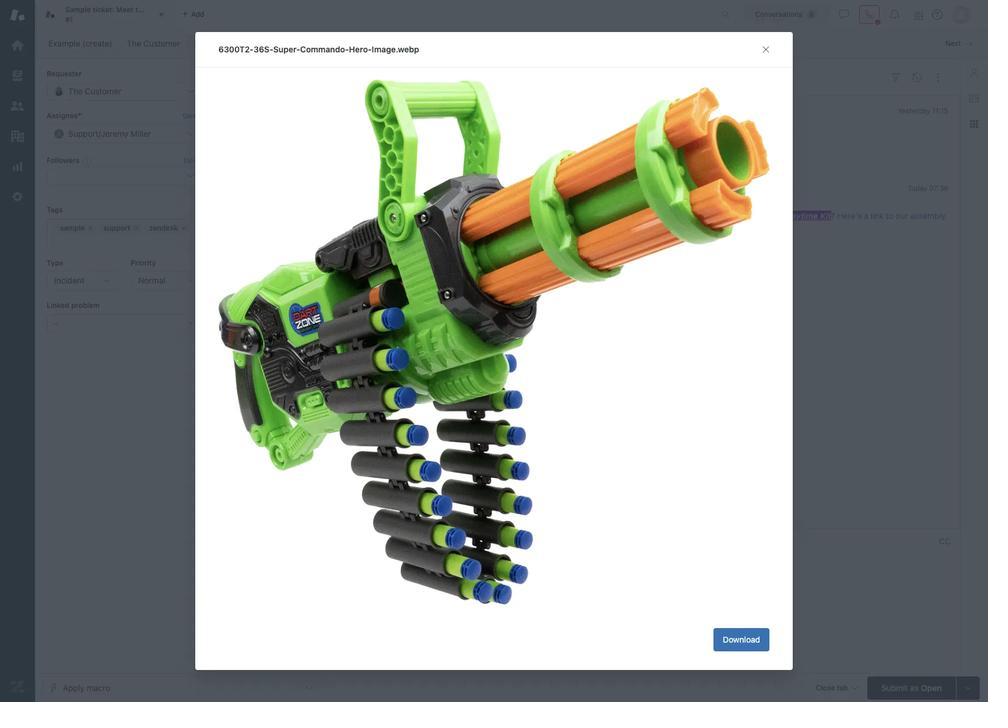 Task type: describe. For each thing, give the bounding box(es) containing it.
kit
[[538, 211, 547, 221]]

webp link
[[261, 241, 340, 309]]

07:36
[[929, 184, 948, 193]]

take it
[[183, 112, 203, 120]]

our
[[896, 211, 908, 221]]

it
[[199, 112, 203, 120]]

fascination
[[737, 211, 782, 221]]

normal
[[138, 276, 165, 286]]

to
[[886, 211, 893, 221]]

yesterday
[[898, 107, 930, 116]]

confirm
[[488, 211, 517, 221]]

normal button
[[131, 272, 203, 290]]

1 vertical spatial can
[[455, 211, 470, 221]]

reporting image
[[10, 159, 25, 174]]

image.webp
[[372, 44, 419, 54]]

next
[[945, 39, 961, 48]]

?
[[831, 211, 835, 221]]

Public reply composer text field
[[220, 554, 955, 579]]

Subject field
[[224, 65, 883, 79]]

download
[[723, 635, 760, 645]]

Today 07:36 text field
[[908, 184, 948, 193]]

today
[[908, 184, 927, 193]]

an
[[305, 133, 314, 142]]

6300t2-36s-super-commando-hero-image.webp dialog
[[195, 32, 793, 671]]

conversations
[[755, 10, 802, 18]]

0 horizontal spatial you
[[356, 211, 370, 221]]

2 i'm from the left
[[372, 133, 383, 142]]

1 i'm from the left
[[259, 133, 270, 142]]

the right of
[[632, 211, 644, 221]]

i'm sending an email because i'm having a problem setting up your new product. can you help me troubleshoot?
[[259, 133, 680, 142]]

6300t2-36s-super-commando-hero-image.webp
[[219, 44, 419, 54]]

because
[[338, 133, 370, 142]]

download button
[[714, 629, 770, 652]]

1 vertical spatial the customer
[[339, 538, 387, 546]]

1 fun from the left
[[418, 211, 432, 221]]

get started image
[[10, 38, 25, 53]]

edit user image
[[392, 538, 400, 546]]

of
[[622, 211, 629, 221]]

instructions
[[259, 221, 303, 231]]

saw
[[339, 211, 354, 221]]

commando-
[[300, 44, 349, 54]]

11:15
[[932, 107, 948, 116]]

example (create) button
[[41, 36, 120, 52]]

link
[[871, 211, 884, 221]]

open inside secondary element
[[198, 39, 216, 48]]

meet
[[116, 5, 134, 14]]

webp
[[266, 295, 286, 304]]

parts
[[600, 211, 620, 221]]

submit
[[881, 683, 908, 693]]

the inside conversationlabel log
[[278, 211, 292, 221]]

2 fun from the left
[[646, 211, 661, 221]]

organizations image
[[10, 129, 25, 144]]

the inside here's a link to our assembly instructions in the mean time.
[[314, 221, 326, 231]]

customer context image
[[969, 68, 979, 78]]

tags
[[47, 206, 63, 215]]

the customer inside secondary element
[[127, 38, 180, 48]]

setting
[[452, 133, 478, 142]]

submit as open
[[881, 683, 942, 693]]

6300t2 36s super commando hero image.webp image
[[219, 79, 770, 606]]

linked
[[47, 301, 69, 310]]

here's a link to our assembly instructions in the mean time. link
[[259, 211, 946, 231]]

product.
[[529, 133, 561, 142]]

.
[[450, 211, 453, 221]]

follow
[[183, 156, 203, 165]]

type
[[47, 259, 63, 267]]

cc
[[939, 537, 951, 547]]

main element
[[0, 0, 35, 703]]

knowledge image
[[969, 94, 979, 103]]

1 vertical spatial problem
[[71, 301, 100, 310]]

6300t2-
[[219, 44, 254, 54]]

i
[[335, 211, 337, 221]]

the right ordered
[[404, 211, 416, 221]]

me
[[614, 133, 626, 142]]

new
[[511, 133, 527, 142]]

hero-
[[349, 44, 372, 54]]

customer inside secondary element
[[143, 38, 180, 48]]

as
[[910, 683, 919, 693]]

up
[[481, 133, 490, 142]]



Task type: locate. For each thing, give the bounding box(es) containing it.
0 vertical spatial can
[[563, 133, 578, 142]]

a left the link
[[864, 211, 868, 221]]

today 07:36
[[908, 184, 948, 193]]

problem
[[419, 133, 450, 142], [71, 301, 100, 310]]

secondary element
[[35, 32, 988, 55]]

ticket:
[[93, 5, 114, 14]]

the inside sample ticket: meet the ticket #1
[[135, 5, 147, 14]]

you left confirm on the top
[[472, 211, 486, 221]]

time.
[[351, 221, 370, 231]]

customer left edit user icon
[[353, 538, 387, 546]]

tab containing sample ticket: meet the ticket
[[35, 0, 175, 29]]

gun right ordered
[[434, 211, 450, 221]]

a inside here's a link to our assembly instructions in the mean time.
[[864, 211, 868, 221]]

0 vertical spatial customer
[[143, 38, 180, 48]]

ordered
[[372, 211, 401, 221]]

kit
[[820, 211, 831, 221]]

the customer down close image
[[127, 38, 180, 48]]

1 horizontal spatial customer
[[353, 538, 387, 546]]

i'm
[[259, 133, 270, 142], [372, 133, 383, 142]]

0 horizontal spatial a
[[413, 133, 417, 142]]

customers image
[[10, 99, 25, 114]]

sample
[[65, 5, 91, 14]]

0 horizontal spatial problem
[[71, 301, 100, 310]]

1 horizontal spatial the customer
[[339, 538, 387, 546]]

can right product.
[[563, 133, 578, 142]]

events image
[[912, 73, 922, 82]]

in
[[305, 221, 312, 231]]

gun
[[434, 211, 450, 221], [663, 211, 678, 221]]

zendesk products image
[[915, 11, 923, 20]]

super-
[[273, 44, 300, 54]]

problem inside conversationlabel log
[[419, 133, 450, 142]]

0 vertical spatial the customer
[[127, 38, 180, 48]]

open
[[198, 39, 216, 48], [921, 683, 942, 693]]

assembly
[[910, 211, 946, 221]]

0 horizontal spatial your
[[492, 133, 509, 142]]

0 vertical spatial your
[[492, 133, 509, 142]]

1 gun from the left
[[434, 211, 450, 221]]

here's a link to our assembly instructions in the mean time.
[[259, 211, 946, 231]]

take
[[183, 112, 197, 120]]

with
[[572, 211, 587, 221]]

i'm left having
[[372, 133, 383, 142]]

i'm left sending
[[259, 133, 270, 142]]

sample ticket: meet the ticket #1
[[65, 5, 168, 24]]

0 horizontal spatial open
[[198, 39, 216, 48]]

apps image
[[969, 119, 979, 129]]

0 horizontal spatial customer
[[143, 38, 180, 48]]

yesterday 11:15
[[898, 107, 948, 116]]

0 vertical spatial problem
[[419, 133, 450, 142]]

0 horizontal spatial the
[[127, 38, 141, 48]]

get help image
[[932, 9, 943, 20]]

the down sample ticket: meet the ticket #1
[[127, 38, 141, 48]]

the right meet
[[135, 5, 147, 14]]

customer down close image
[[143, 38, 180, 48]]

the
[[127, 38, 141, 48], [278, 211, 292, 221], [339, 538, 352, 546]]

example (create)
[[48, 38, 112, 48]]

your right 'up'
[[492, 133, 509, 142]]

a
[[413, 133, 417, 142], [864, 211, 868, 221]]

conversations button
[[743, 5, 829, 24]]

1 horizontal spatial your
[[519, 211, 535, 221]]

help
[[596, 133, 612, 142]]

open link
[[187, 36, 271, 52]]

0 horizontal spatial i'm
[[259, 133, 270, 142]]

2 vertical spatial the
[[339, 538, 352, 546]]

incident button
[[47, 272, 119, 290]]

1 horizontal spatial i'm
[[372, 133, 383, 142]]

0 vertical spatial open
[[198, 39, 216, 48]]

the left edit user icon
[[339, 538, 352, 546]]

incident
[[54, 276, 84, 286]]

1 vertical spatial a
[[864, 211, 868, 221]]

sending
[[272, 133, 302, 142]]

the customer left edit user icon
[[339, 538, 387, 546]]

assassination
[[681, 211, 735, 221]]

the
[[135, 5, 147, 14], [404, 211, 416, 221], [632, 211, 644, 221], [314, 221, 326, 231]]

a right having
[[413, 133, 417, 142]]

1 horizontal spatial gun
[[663, 211, 678, 221]]

fun left the .
[[418, 211, 432, 221]]

mean
[[328, 221, 349, 231]]

Yesterday 11:15 text field
[[898, 107, 948, 116]]

2 horizontal spatial the
[[339, 538, 352, 546]]

problem left setting
[[419, 133, 450, 142]]

1 vertical spatial customer
[[353, 538, 387, 546]]

the customer link
[[119, 36, 188, 52]]

fun right of
[[646, 211, 661, 221]]

the inside secondary element
[[127, 38, 141, 48]]

0 vertical spatial a
[[413, 133, 417, 142]]

1 horizontal spatial you
[[472, 211, 486, 221]]

next button
[[938, 34, 979, 53]]

came
[[549, 211, 569, 221]]

zendesk image
[[10, 680, 25, 695]]

customer,
[[294, 211, 333, 221]]

1 horizontal spatial can
[[563, 133, 578, 142]]

views image
[[10, 68, 25, 83]]

1 vertical spatial the
[[278, 211, 292, 221]]

1 horizontal spatial problem
[[419, 133, 450, 142]]

customer
[[143, 38, 180, 48], [353, 538, 387, 546]]

1 vertical spatial your
[[519, 211, 535, 221]]

1 horizontal spatial open
[[921, 683, 942, 693]]

troubleshoot?
[[628, 133, 680, 142]]

you up "time."
[[356, 211, 370, 221]]

your
[[492, 133, 509, 142], [519, 211, 535, 221]]

can
[[563, 133, 578, 142], [455, 211, 470, 221]]

you left help in the right of the page
[[580, 133, 594, 142]]

0 horizontal spatial fun
[[418, 211, 432, 221]]

priority
[[131, 259, 156, 267]]

open left the 6300t2-
[[198, 39, 216, 48]]

1 horizontal spatial a
[[864, 211, 868, 221]]

0 vertical spatial the
[[127, 38, 141, 48]]

can right the .
[[455, 211, 470, 221]]

example
[[48, 38, 80, 48]]

tabs tab list
[[35, 0, 709, 29]]

take it button
[[183, 110, 203, 122]]

problem down incident popup button
[[71, 301, 100, 310]]

gun left the assassination on the right
[[663, 211, 678, 221]]

email
[[316, 133, 336, 142]]

all
[[590, 211, 598, 221]]

conversationlabel log
[[215, 96, 960, 529]]

admin image
[[10, 189, 25, 205]]

1 horizontal spatial fun
[[646, 211, 661, 221]]

cc button
[[939, 537, 951, 547]]

(create)
[[82, 38, 112, 48]]

linked problem
[[47, 301, 100, 310]]

#1
[[65, 15, 73, 24]]

your left the kit
[[519, 211, 535, 221]]

zendesk support image
[[10, 8, 25, 23]]

0 horizontal spatial can
[[455, 211, 470, 221]]

2 horizontal spatial you
[[580, 133, 594, 142]]

having
[[386, 133, 410, 142]]

0 horizontal spatial the customer
[[127, 38, 180, 48]]

tab
[[35, 0, 175, 29]]

the right in
[[314, 221, 326, 231]]

36s-
[[254, 44, 273, 54]]

hey, the customer, i saw you ordered the fun gun . can you confirm your kit came with all parts of the fun gun assassination fascination playtime kit ?
[[259, 211, 837, 221]]

playtime
[[784, 211, 818, 221]]

ticket
[[148, 5, 168, 14]]

close modal image
[[761, 45, 771, 54]]

0 horizontal spatial gun
[[434, 211, 450, 221]]

close image
[[156, 9, 167, 20]]

assignee*
[[47, 112, 81, 120]]

2 gun from the left
[[663, 211, 678, 221]]

1 vertical spatial open
[[921, 683, 942, 693]]

open right 'as' in the bottom right of the page
[[921, 683, 942, 693]]

follow button
[[183, 156, 203, 166]]

the up the instructions
[[278, 211, 292, 221]]

here's
[[837, 211, 862, 221]]

hey,
[[259, 211, 275, 221]]

fun
[[418, 211, 432, 221], [646, 211, 661, 221]]

1 horizontal spatial the
[[278, 211, 292, 221]]



Task type: vqa. For each thing, say whether or not it's contained in the screenshot.
Connect associated with Connect everything within a few clicks. Find partners, apps, and integrations that help drive customer satisfaction, increase agent productivity, and streamline workflows.
no



